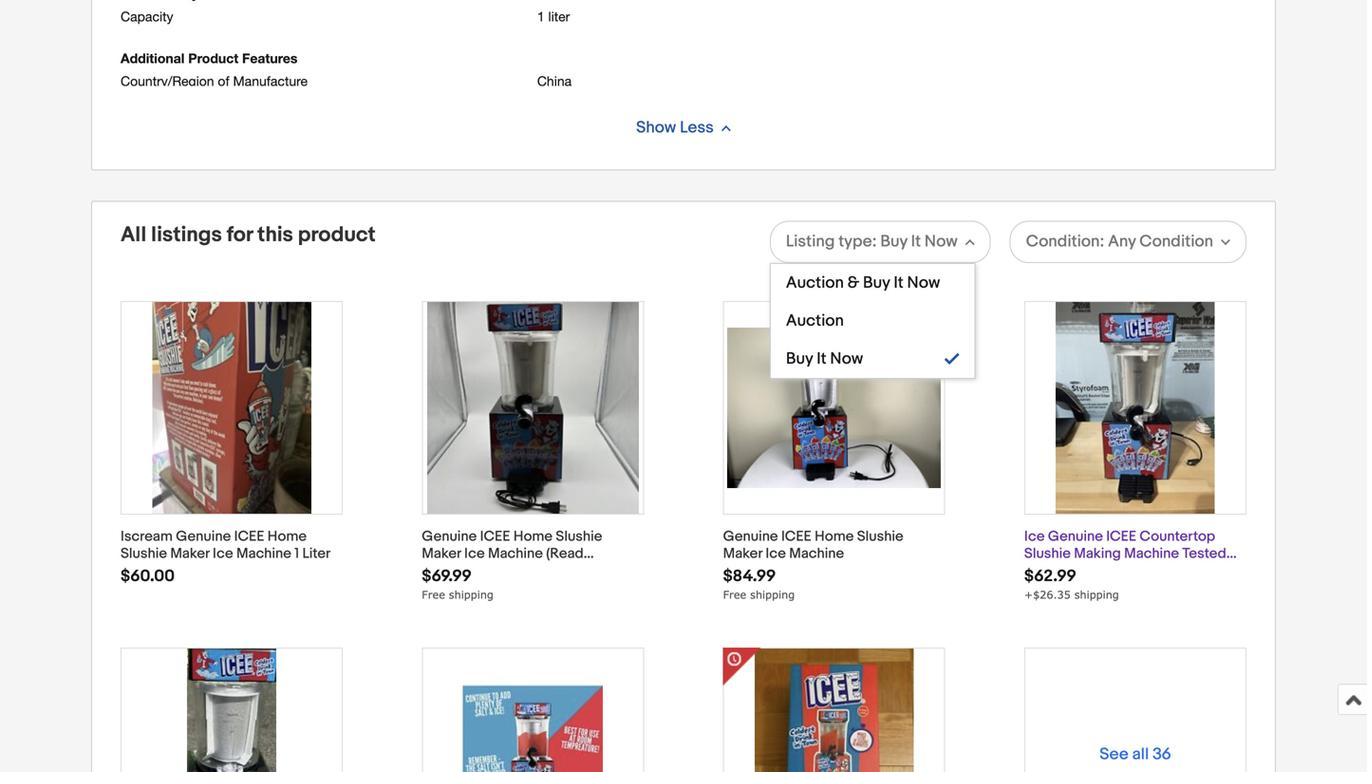 Task type: locate. For each thing, give the bounding box(es) containing it.
home
[[268, 528, 307, 545], [514, 528, 553, 545], [815, 528, 854, 545]]

1 maker from the left
[[170, 545, 210, 562]]

auction
[[786, 273, 844, 293], [786, 311, 844, 331]]

$60.00 list item
[[121, 301, 343, 648]]

auction up buy it now
[[786, 311, 844, 331]]

ice up $84.99
[[766, 545, 786, 562]]

2 shipping from the left
[[751, 588, 795, 601]]

genuine icee home slushie maker ice machine (read description)
[[422, 528, 603, 579]]

shipping
[[449, 588, 494, 601], [751, 588, 795, 601], [1075, 588, 1120, 601]]

slushie inside genuine icee home slushie maker ice machine $84.99 free shipping
[[857, 528, 904, 545]]

shipping inside $69.99 free shipping
[[449, 588, 494, 601]]

1
[[537, 9, 545, 24], [295, 545, 299, 562]]

buy right type:
[[881, 232, 908, 252]]

free
[[422, 588, 445, 601], [723, 588, 747, 601]]

1 genuine from the left
[[176, 528, 231, 545]]

2 genuine from the left
[[422, 528, 477, 545]]

buy right &
[[864, 273, 891, 293]]

product
[[188, 50, 239, 66]]

auction & buy it now
[[786, 273, 941, 293]]

ice up $69.99 free shipping on the bottom of the page
[[465, 545, 485, 562]]

buy it now
[[786, 349, 864, 369]]

list
[[121, 301, 1247, 772]]

maker inside genuine icee home slushie maker ice machine (read description)
[[422, 545, 461, 562]]

1 shipping from the left
[[449, 588, 494, 601]]

buy
[[881, 232, 908, 252], [864, 273, 891, 293], [786, 349, 813, 369]]

all
[[1133, 745, 1150, 765]]

home inside genuine icee home slushie maker ice machine (read description)
[[514, 528, 553, 545]]

1 free from the left
[[422, 588, 445, 601]]

genuine right iscream at the bottom left of page
[[176, 528, 231, 545]]

it right type:
[[912, 232, 921, 252]]

3 maker from the left
[[723, 545, 763, 562]]

auction radio item
[[771, 302, 975, 340]]

slushie inside iscream genuine icee home slushie maker ice machine 1 liter $60.00
[[121, 545, 167, 562]]

genuine up the works
[[1049, 528, 1104, 545]]

now up auction & buy it now radio item
[[925, 232, 958, 252]]

shipping down $84.99
[[751, 588, 795, 601]]

3 machine from the left
[[790, 545, 845, 562]]

2 machine from the left
[[488, 545, 543, 562]]

machine inside genuine icee home slushie maker ice machine $84.99 free shipping
[[790, 545, 845, 562]]

maker up '$60.00'
[[170, 545, 210, 562]]

icee slushie maker ice machine image
[[187, 649, 277, 772]]

icee inside "ice genuine icee countertop slushie making machine tested works"
[[1107, 528, 1137, 545]]

now
[[925, 232, 958, 252], [908, 273, 941, 293], [831, 349, 864, 369]]

$62.99 +$26.35 shipping
[[1025, 567, 1120, 601]]

1 icee from the left
[[234, 528, 264, 545]]

iscream genuine icee home slushie maker ice machine 1 liter link
[[121, 528, 334, 562]]

shipping down making
[[1075, 588, 1120, 601]]

2 horizontal spatial it
[[912, 232, 921, 252]]

maker up $84.99
[[723, 545, 763, 562]]

4 icee from the left
[[1107, 528, 1137, 545]]

2 icee from the left
[[480, 528, 511, 545]]

liter
[[303, 545, 331, 562]]

ice genuine icee countertop slushie making machine tested works image
[[1056, 302, 1216, 514]]

slushie
[[556, 528, 603, 545], [857, 528, 904, 545], [121, 545, 167, 562], [1025, 545, 1071, 562]]

buy for &
[[864, 273, 891, 293]]

1 vertical spatial it
[[894, 273, 904, 293]]

1 vertical spatial 1
[[295, 545, 299, 562]]

1 home from the left
[[268, 528, 307, 545]]

now for listing type: buy it now
[[925, 232, 958, 252]]

$60.00
[[121, 567, 175, 587]]

3 icee from the left
[[782, 528, 812, 545]]

shipping for $62.99
[[1075, 588, 1120, 601]]

features
[[242, 50, 298, 66]]

ice inside genuine icee home slushie maker ice machine (read description)
[[465, 545, 485, 562]]

3 genuine from the left
[[723, 528, 779, 545]]

ice up the works
[[1025, 528, 1045, 545]]

2 vertical spatial now
[[831, 349, 864, 369]]

it right &
[[894, 273, 904, 293]]

manufacture
[[233, 73, 308, 89]]

machine inside iscream genuine icee home slushie maker ice machine 1 liter $60.00
[[237, 545, 292, 562]]

maker for $84.99
[[723, 545, 763, 562]]

0 horizontal spatial home
[[268, 528, 307, 545]]

+$26.35
[[1025, 588, 1071, 601]]

0 vertical spatial buy
[[881, 232, 908, 252]]

0 horizontal spatial 1
[[295, 545, 299, 562]]

additional
[[121, 50, 185, 66]]

home for (read
[[514, 528, 553, 545]]

1 vertical spatial now
[[908, 273, 941, 293]]

ice
[[1025, 528, 1045, 545], [213, 545, 233, 562], [465, 545, 485, 562], [766, 545, 786, 562]]

shipping inside $62.99 +$26.35 shipping
[[1075, 588, 1120, 601]]

2 free from the left
[[723, 588, 747, 601]]

shipping down description)
[[449, 588, 494, 601]]

1 horizontal spatial shipping
[[751, 588, 795, 601]]

0 horizontal spatial maker
[[170, 545, 210, 562]]

home inside genuine icee home slushie maker ice machine $84.99 free shipping
[[815, 528, 854, 545]]

genuine inside iscream genuine icee home slushie maker ice machine 1 liter $60.00
[[176, 528, 231, 545]]

machine for (read
[[488, 545, 543, 562]]

(read
[[546, 545, 584, 562]]

0 horizontal spatial it
[[817, 349, 827, 369]]

maker
[[170, 545, 210, 562], [422, 545, 461, 562], [723, 545, 763, 562]]

buy it now radio item
[[771, 340, 975, 378]]

auction for auction
[[786, 311, 844, 331]]

maker inside genuine icee home slushie maker ice machine $84.99 free shipping
[[723, 545, 763, 562]]

home inside iscream genuine icee home slushie maker ice machine 1 liter $60.00
[[268, 528, 307, 545]]

0 vertical spatial now
[[925, 232, 958, 252]]

3 shipping from the left
[[1075, 588, 1120, 601]]

genuine up $84.99
[[723, 528, 779, 545]]

auction left &
[[786, 273, 844, 293]]

genuine icee home slushie maker ice machine (read description) link
[[422, 528, 636, 579]]

condition: any condition
[[1027, 232, 1214, 252]]

free down $69.99
[[422, 588, 445, 601]]

2 auction from the top
[[786, 311, 844, 331]]

1 machine from the left
[[237, 545, 292, 562]]

now down auction radio item
[[831, 349, 864, 369]]

this
[[258, 222, 293, 248]]

3 home from the left
[[815, 528, 854, 545]]

4 machine from the left
[[1125, 545, 1180, 562]]

$84.99
[[723, 567, 776, 587]]

$69.99
[[422, 567, 472, 587]]

list containing $60.00
[[121, 301, 1247, 772]]

$62.99 list item
[[1025, 301, 1247, 648]]

maker up $69.99
[[422, 545, 461, 562]]

1 horizontal spatial maker
[[422, 545, 461, 562]]

icee inside genuine icee home slushie maker ice machine $84.99 free shipping
[[782, 528, 812, 545]]

now up auction radio item
[[908, 273, 941, 293]]

ice genuine icee countertop slushie making machine tested works link
[[1025, 528, 1239, 579]]

iscream
[[121, 528, 173, 545]]

china
[[537, 73, 572, 89]]

1 horizontal spatial 1
[[537, 9, 545, 24]]

of
[[218, 73, 229, 89]]

free down $84.99
[[723, 588, 747, 601]]

buy down auction radio item
[[786, 349, 813, 369]]

2 horizontal spatial maker
[[723, 545, 763, 562]]

it
[[912, 232, 921, 252], [894, 273, 904, 293], [817, 349, 827, 369]]

machine inside "ice genuine icee countertop slushie making machine tested works"
[[1125, 545, 1180, 562]]

ice right iscream at the bottom left of page
[[213, 545, 233, 562]]

2 horizontal spatial shipping
[[1075, 588, 1120, 601]]

1 auction from the top
[[786, 273, 844, 293]]

genuine inside genuine icee home slushie maker ice machine (read description)
[[422, 528, 477, 545]]

1 liter
[[537, 9, 570, 24]]

2 maker from the left
[[422, 545, 461, 562]]

2 home from the left
[[514, 528, 553, 545]]

0 vertical spatial it
[[912, 232, 921, 252]]

countertop
[[1140, 528, 1216, 545]]

1 horizontal spatial free
[[723, 588, 747, 601]]

genuine icee home slushie maker ice machine link
[[723, 528, 937, 562]]

0 horizontal spatial shipping
[[449, 588, 494, 601]]

1 horizontal spatial it
[[894, 273, 904, 293]]

genuine
[[176, 528, 231, 545], [422, 528, 477, 545], [723, 528, 779, 545], [1049, 528, 1104, 545]]

0 vertical spatial auction
[[786, 273, 844, 293]]

icee
[[234, 528, 264, 545], [480, 528, 511, 545], [782, 528, 812, 545], [1107, 528, 1137, 545]]

listing type: buy it now
[[786, 232, 958, 252]]

iscream genuine icee home slushie maker ice machine 1 liter image
[[152, 302, 311, 514]]

it down auction radio item
[[817, 349, 827, 369]]

4 genuine from the left
[[1049, 528, 1104, 545]]

1 vertical spatial buy
[[864, 273, 891, 293]]

free inside genuine icee home slushie maker ice machine $84.99 free shipping
[[723, 588, 747, 601]]

machine inside genuine icee home slushie maker ice machine (read description)
[[488, 545, 543, 562]]

genuine up description)
[[422, 528, 477, 545]]

menu
[[770, 263, 976, 379]]

works
[[1025, 562, 1065, 579]]

icee inside iscream genuine icee home slushie maker ice machine 1 liter $60.00
[[234, 528, 264, 545]]

1 horizontal spatial home
[[514, 528, 553, 545]]

machine
[[237, 545, 292, 562], [488, 545, 543, 562], [790, 545, 845, 562], [1125, 545, 1180, 562]]

0 horizontal spatial free
[[422, 588, 445, 601]]

1 vertical spatial auction
[[786, 311, 844, 331]]

2 horizontal spatial home
[[815, 528, 854, 545]]



Task type: describe. For each thing, give the bounding box(es) containing it.
listings
[[151, 222, 222, 248]]

genuine icee home slushie maker ice machine $84.99 free shipping
[[723, 528, 904, 601]]

home for $84.99
[[815, 528, 854, 545]]

2 vertical spatial buy
[[786, 349, 813, 369]]

icee inside genuine icee home slushie maker ice machine (read description)
[[480, 528, 511, 545]]

it for type:
[[912, 232, 921, 252]]

$69.99 free shipping
[[422, 567, 494, 601]]

slushie inside genuine icee home slushie maker ice machine (read description)
[[556, 528, 603, 545]]

type:
[[839, 232, 877, 252]]

0 vertical spatial 1
[[537, 9, 545, 24]]

$62.99
[[1025, 567, 1077, 587]]

auction for auction & buy it now
[[786, 273, 844, 293]]

description)
[[422, 562, 502, 579]]

condition
[[1140, 232, 1214, 252]]

1 inside iscream genuine icee home slushie maker ice machine 1 liter $60.00
[[295, 545, 299, 562]]

&
[[848, 273, 860, 293]]

country/region
[[121, 73, 214, 89]]

product
[[298, 222, 376, 248]]

genuine inside genuine icee home slushie maker ice machine $84.99 free shipping
[[723, 528, 779, 545]]

any
[[1109, 232, 1136, 252]]

auction & buy it now radio item
[[771, 264, 975, 302]]

condition:
[[1027, 232, 1105, 252]]

listing
[[786, 232, 835, 252]]

shipping inside genuine icee home slushie maker ice machine $84.99 free shipping
[[751, 588, 795, 601]]

$84.99 list item
[[723, 301, 946, 648]]

brand new in box! iscream icee slushie making machine for counter-top home use image
[[755, 649, 914, 772]]

machine for tested
[[1125, 545, 1180, 562]]

ice inside genuine icee home slushie maker ice machine $84.99 free shipping
[[766, 545, 786, 562]]

show less button
[[615, 109, 753, 147]]

free inside $69.99 free shipping
[[422, 588, 445, 601]]

maker inside iscream genuine icee home slushie maker ice machine 1 liter $60.00
[[170, 545, 210, 562]]

iscream genuine icee home slushie maker ice machine 1 liter $60.00
[[121, 528, 331, 587]]

it for &
[[894, 273, 904, 293]]

shipping for $69.99
[[449, 588, 494, 601]]

see all 36 link
[[1026, 649, 1246, 772]]

country/region of manufacture
[[121, 73, 308, 89]]

ice genuine icee countertop slushie making machine tested works
[[1025, 528, 1227, 579]]

genuine icee home slushie maker ice machine (read description) image
[[427, 302, 639, 514]]

buy for type:
[[881, 232, 908, 252]]

tested
[[1183, 545, 1227, 562]]

menu containing auction & buy it now
[[770, 263, 976, 379]]

$69.99 list item
[[422, 301, 644, 648]]

see
[[1100, 745, 1129, 765]]

show
[[637, 118, 677, 138]]

36
[[1153, 745, 1172, 765]]

all listings for this product
[[121, 222, 376, 248]]

less
[[680, 118, 714, 138]]

making
[[1075, 545, 1122, 562]]

genuine inside "ice genuine icee countertop slushie making machine tested works"
[[1049, 528, 1104, 545]]

ice inside iscream genuine icee home slushie maker ice machine 1 liter $60.00
[[213, 545, 233, 562]]

see all 36
[[1100, 745, 1172, 765]]

show less
[[637, 118, 714, 138]]

for
[[227, 222, 253, 248]]

slushie inside "ice genuine icee countertop slushie making machine tested works"
[[1025, 545, 1071, 562]]

machine for $84.99
[[790, 545, 845, 562]]

now for auction & buy it now
[[908, 273, 941, 293]]

liter
[[549, 9, 570, 24]]

brand new genuine icee slushie making machine for counter-top home use fast ship image
[[463, 649, 603, 772]]

ice inside "ice genuine icee countertop slushie making machine tested works"
[[1025, 528, 1045, 545]]

capacity
[[121, 9, 173, 24]]

2 vertical spatial it
[[817, 349, 827, 369]]

genuine icee home slushie maker ice machine image
[[728, 328, 941, 488]]

all
[[121, 222, 146, 248]]

additional product features
[[121, 50, 298, 66]]

maker for (read
[[422, 545, 461, 562]]



Task type: vqa. For each thing, say whether or not it's contained in the screenshot.
Penguin
no



